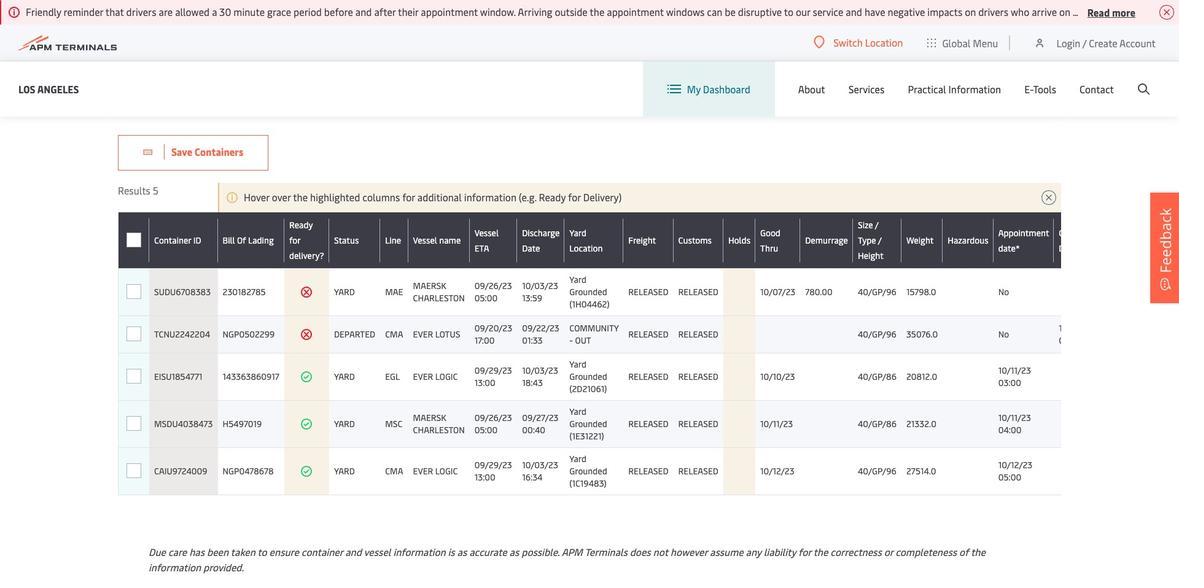 Task type: vqa. For each thing, say whether or not it's contained in the screenshot.
top EVER LOGIC
yes



Task type: describe. For each thing, give the bounding box(es) containing it.
10/07/23 for 10/07/23
[[760, 286, 795, 298]]

1 that from the left
[[105, 5, 124, 18]]

reflect
[[375, 1, 404, 15]]

yard for yard location
[[570, 227, 587, 239]]

10/03/23 for 18:43
[[522, 365, 558, 376]]

customs
[[678, 235, 712, 246]]

ever for 01:33
[[413, 329, 433, 340]]

2 on from the left
[[1059, 5, 1071, 18]]

40/gp/96 for 35076.0
[[858, 329, 896, 340]]

good
[[760, 227, 781, 239]]

of
[[959, 545, 969, 559]]

/ for login
[[1083, 36, 1087, 49]]

charleston for msc
[[413, 424, 465, 436]]

due
[[149, 545, 166, 559]]

grounded for (1c19483)
[[570, 466, 607, 477]]

date inside the gate out date
[[1059, 242, 1077, 254]]

results 5
[[118, 184, 158, 197]]

services
[[849, 82, 885, 96]]

community - out
[[570, 322, 619, 346]]

our
[[796, 5, 810, 18]]

2 that from the left
[[1130, 5, 1149, 18]]

10/07/23 for 10/07/23 00:55
[[1059, 322, 1094, 334]]

show
[[603, 1, 626, 15]]

27514.0
[[906, 466, 936, 477]]

09/20/23
[[475, 322, 512, 334]]

maersk charleston for mae
[[413, 280, 465, 304]]

grounded for (1h04462)
[[570, 286, 607, 298]]

has
[[189, 545, 205, 559]]

close alert image
[[1160, 5, 1174, 20]]

yard grounded (2d21061)
[[570, 359, 607, 395]]

2 horizontal spatial information
[[464, 190, 516, 204]]

cma for ever logic
[[385, 466, 403, 477]]

grounded for (2d21061)
[[570, 371, 607, 383]]

1 horizontal spatial appointment
[[421, 5, 478, 18]]

delivery)
[[583, 190, 622, 204]]

the right of
[[971, 545, 986, 559]]

sudu6708383
[[154, 286, 211, 298]]

0 vertical spatial to
[[784, 5, 794, 18]]

ready image
[[301, 466, 313, 478]]

shift
[[205, 1, 225, 15]]

have
[[865, 5, 885, 18]]

to inside due care has been taken to ensure container and vessel information is as accurate as possible. apm terminals does not however assume any liability for the correctness or completeness of the information provided.
[[258, 545, 267, 559]]

10/12/23 for 10/12/23
[[760, 466, 795, 477]]

09/26/23 05:00 for 00:40
[[475, 412, 512, 436]]

out
[[1079, 227, 1093, 239]]

can
[[707, 5, 722, 18]]

ready image for h5497019
[[301, 418, 313, 431]]

liability
[[764, 545, 796, 559]]

maersk for msc
[[413, 412, 446, 424]]

ngp0502299
[[223, 329, 275, 340]]

good thru
[[760, 227, 781, 254]]

feedback button
[[1150, 192, 1179, 303]]

01:33
[[522, 335, 543, 346]]

window.
[[480, 5, 516, 18]]

yard grounded (1c19483)
[[570, 453, 607, 489]]

completeness
[[896, 545, 957, 559]]

reminder
[[64, 5, 103, 18]]

save containers button
[[118, 135, 269, 171]]

yard for yard grounded (1h04462)
[[570, 274, 587, 286]]

1 horizontal spatial information
[[393, 545, 446, 559]]

gate out date
[[1059, 227, 1093, 254]]

day.
[[463, 1, 480, 15]]

1 drivers from the left
[[126, 5, 156, 18]]

date
[[723, 1, 742, 15]]

menu
[[973, 36, 998, 49]]

assume
[[710, 545, 744, 559]]

bill
[[223, 235, 235, 246]]

negative
[[888, 5, 925, 18]]

(1c19483)
[[570, 478, 607, 489]]

the right outside
[[590, 5, 605, 18]]

00:40
[[522, 424, 545, 436]]

yard grounded (1e31221)
[[570, 406, 607, 442]]

ready inside ready for delivery?
[[289, 219, 313, 231]]

2 as from the left
[[509, 545, 519, 559]]

09/29/23 13:00 for 16:34
[[475, 459, 512, 483]]

for left 'delivery)'
[[568, 190, 581, 204]]

03:00
[[998, 377, 1021, 389]]

terminals
[[585, 545, 628, 559]]

yard for yard grounded (1c19483)
[[570, 453, 587, 465]]

before
[[324, 5, 353, 18]]

feedback
[[1155, 208, 1175, 273]]

e-tools button
[[1025, 61, 1056, 117]]

yard for cma
[[334, 466, 355, 477]]

global menu button
[[915, 24, 1011, 61]]

35076.0
[[906, 329, 938, 340]]

e-tools
[[1025, 82, 1056, 96]]

read more button
[[1088, 4, 1136, 20]]

listed
[[547, 1, 571, 15]]

09/29/23 for 10/03/23 18:43
[[475, 365, 512, 376]]

los
[[18, 82, 35, 96]]

contact
[[1080, 82, 1114, 96]]

10/12/23 for 10/12/23 05:00
[[998, 459, 1033, 471]]

lotus
[[435, 329, 460, 340]]

vessel
[[364, 545, 391, 559]]

*3rd shift appointment dates in termpoint reflect the previous day. appointments listed below show the actual time and date customers should arrive.
[[182, 1, 853, 15]]

yard for egl
[[334, 371, 355, 383]]

10/11/23 down 10/10/23 on the right bottom of page
[[760, 418, 793, 430]]

size
[[858, 219, 873, 231]]

(2d21061)
[[570, 383, 607, 395]]

in
[[313, 1, 321, 15]]

10/03/23 for 16:34
[[522, 459, 558, 471]]

id
[[193, 235, 201, 246]]

height
[[858, 250, 884, 262]]

ever logic for egl
[[413, 371, 458, 383]]

0 horizontal spatial appointment
[[227, 1, 284, 15]]

demurrage
[[805, 235, 848, 246]]

friendly
[[26, 5, 61, 18]]

2 vertical spatial /
[[878, 235, 882, 246]]

yard for yard grounded (1e31221)
[[570, 406, 587, 418]]

hover over the highlighted columns for additional information (e.g. ready for delivery)
[[244, 190, 622, 204]]

vessel name
[[413, 235, 461, 246]]

appointments
[[482, 1, 545, 15]]

230182785
[[223, 286, 266, 298]]

mae
[[385, 286, 403, 298]]

should
[[794, 1, 823, 15]]

possible.
[[522, 545, 560, 559]]

switch
[[834, 36, 863, 49]]

the right over
[[293, 190, 308, 204]]

appointment
[[998, 227, 1049, 239]]

save containers
[[171, 145, 243, 158]]

ready for delivery?
[[289, 219, 324, 262]]

over
[[272, 190, 291, 204]]

taken
[[231, 545, 255, 559]]

gate
[[1059, 227, 1077, 239]]

my
[[687, 82, 701, 96]]

yard location
[[570, 227, 603, 254]]

ever for 18:43
[[413, 371, 433, 383]]

container
[[154, 235, 191, 246]]

*3rd
[[182, 1, 202, 15]]



Task type: locate. For each thing, give the bounding box(es) containing it.
1 vertical spatial 10/03/23
[[522, 365, 558, 376]]

information left the (e.g.
[[464, 190, 516, 204]]

1 vertical spatial ever
[[413, 371, 433, 383]]

17:00
[[475, 335, 495, 346]]

13:00 down 17:00
[[475, 377, 496, 389]]

40/gp/86 for 21332.0
[[858, 418, 897, 430]]

09/26/23 05:00 left 00:40
[[475, 412, 512, 436]]

date*
[[998, 242, 1020, 254]]

does
[[630, 545, 651, 559]]

2 vertical spatial ever
[[413, 466, 433, 477]]

tools
[[1033, 82, 1056, 96]]

practical information button
[[908, 61, 1001, 117]]

customers
[[745, 1, 791, 15]]

0 vertical spatial location
[[865, 36, 903, 49]]

2 ever logic from the top
[[413, 466, 458, 477]]

2 vertical spatial 40/gp/96
[[858, 466, 896, 477]]

eisu1854771
[[154, 371, 202, 383]]

0 vertical spatial logic
[[435, 371, 458, 383]]

09/26/23 for 10/03/23 13:59
[[475, 280, 512, 292]]

2 vertical spatial 10/03/23
[[522, 459, 558, 471]]

1 horizontal spatial 10/12/23
[[998, 459, 1033, 471]]

1 vertical spatial not ready image
[[301, 329, 313, 341]]

vessel for name
[[413, 235, 437, 246]]

vessel for eta
[[475, 227, 499, 239]]

maersk charleston right msc
[[413, 412, 465, 436]]

1 vertical spatial 09/29/23 13:00
[[475, 459, 512, 483]]

ever for 16:34
[[413, 466, 433, 477]]

actual
[[645, 1, 679, 15]]

logic for egl
[[435, 371, 458, 383]]

0 horizontal spatial on
[[965, 5, 976, 18]]

/ right size
[[875, 219, 879, 231]]

maersk right mae
[[413, 280, 446, 292]]

appointment right the 'below'
[[607, 5, 664, 18]]

yard for yard grounded (2d21061)
[[570, 359, 587, 370]]

logic
[[435, 371, 458, 383], [435, 466, 458, 477]]

0 vertical spatial 10/07/23
[[760, 286, 795, 298]]

4 yard from the top
[[570, 406, 587, 418]]

10/11/23 up the 04:00
[[998, 412, 1031, 424]]

1 10/03/23 from the top
[[522, 280, 558, 292]]

1 ever logic from the top
[[413, 371, 458, 383]]

1 09/29/23 13:00 from the top
[[475, 365, 512, 389]]

0 vertical spatial 40/gp/96
[[858, 286, 896, 298]]

10/03/23 for 13:59
[[522, 280, 558, 292]]

2 40/gp/96 from the top
[[858, 329, 896, 340]]

09/29/23 13:00 down 17:00
[[475, 365, 512, 389]]

2 arrive from the left
[[1151, 5, 1176, 18]]

1 ever from the top
[[413, 329, 433, 340]]

disruptive
[[738, 5, 782, 18]]

and left the after
[[355, 5, 372, 18]]

1 as from the left
[[457, 545, 467, 559]]

no down date*
[[998, 286, 1009, 298]]

1 horizontal spatial vessel
[[475, 227, 499, 239]]

0 horizontal spatial location
[[570, 242, 603, 254]]

0 horizontal spatial drivers
[[126, 5, 156, 18]]

released
[[628, 286, 669, 298], [678, 286, 719, 298], [628, 329, 669, 340], [678, 329, 719, 340], [628, 371, 669, 383], [678, 371, 719, 383], [628, 418, 669, 430], [678, 418, 719, 430], [628, 466, 669, 477], [678, 466, 719, 477]]

3 ever from the top
[[413, 466, 433, 477]]

0 vertical spatial 13:00
[[475, 377, 496, 389]]

1 horizontal spatial to
[[784, 5, 794, 18]]

msc
[[385, 418, 403, 430]]

0 horizontal spatial 10/07/23
[[760, 286, 795, 298]]

on left time.
[[1059, 5, 1071, 18]]

1 vertical spatial maersk
[[413, 412, 446, 424]]

impacts
[[928, 5, 963, 18]]

2 logic from the top
[[435, 466, 458, 477]]

1 horizontal spatial date
[[1059, 242, 1077, 254]]

0 horizontal spatial information
[[149, 561, 201, 574]]

4 yard from the top
[[334, 466, 355, 477]]

05:00 for 00:40
[[475, 424, 498, 436]]

save
[[171, 145, 192, 158]]

logic for cma
[[435, 466, 458, 477]]

1 vertical spatial logic
[[435, 466, 458, 477]]

1 grounded from the top
[[570, 286, 607, 298]]

1 vertical spatial 09/26/23 05:00
[[475, 412, 512, 436]]

appointment right "shift"
[[227, 1, 284, 15]]

0 vertical spatial 09/29/23 13:00
[[475, 365, 512, 389]]

their
[[398, 5, 418, 18]]

as
[[457, 545, 467, 559], [509, 545, 519, 559]]

for inside due care has been taken to ensure container and vessel information is as accurate as possible. apm terminals does not however assume any liability for the correctness or completeness of the information provided.
[[798, 545, 811, 559]]

date down discharge
[[522, 242, 540, 254]]

maersk for mae
[[413, 280, 446, 292]]

and left vessel
[[345, 545, 362, 559]]

switch location button
[[814, 36, 903, 49]]

on right impacts
[[965, 5, 976, 18]]

read more
[[1088, 5, 1136, 19]]

not ready image for yard
[[301, 286, 313, 298]]

5 yard from the top
[[570, 453, 587, 465]]

1 maersk from the top
[[413, 280, 446, 292]]

1 horizontal spatial on
[[1059, 5, 1071, 18]]

13:00 for 18:43
[[475, 377, 496, 389]]

1 date from the left
[[522, 242, 540, 254]]

for right columns
[[402, 190, 415, 204]]

0 vertical spatial ready image
[[301, 371, 313, 383]]

as right accurate
[[509, 545, 519, 559]]

1 no from the top
[[998, 286, 1009, 298]]

1 vertical spatial 10/07/23
[[1059, 322, 1094, 334]]

1 vertical spatial 09/29/23
[[475, 459, 512, 471]]

09/29/23 13:00 for 18:43
[[475, 365, 512, 389]]

after
[[374, 5, 396, 18]]

for right liability
[[798, 545, 811, 559]]

09/26/23 05:00 for 13:59
[[475, 280, 512, 304]]

0 vertical spatial information
[[464, 190, 516, 204]]

3 grounded from the top
[[570, 418, 607, 430]]

arrive right who
[[1032, 5, 1057, 18]]

2 ever from the top
[[413, 371, 433, 383]]

and left be
[[704, 1, 720, 15]]

0 vertical spatial no
[[998, 286, 1009, 298]]

0 vertical spatial 10/03/23
[[522, 280, 558, 292]]

2 not ready image from the top
[[301, 329, 313, 341]]

global menu
[[942, 36, 998, 49]]

0 vertical spatial ever logic
[[413, 371, 458, 383]]

0 horizontal spatial 10/12/23
[[760, 466, 795, 477]]

1 vertical spatial information
[[393, 545, 446, 559]]

1 vertical spatial 09/26/23
[[475, 412, 512, 424]]

maersk charleston for msc
[[413, 412, 465, 436]]

2 horizontal spatial appointment
[[607, 5, 664, 18]]

05:00 down the 04:00
[[998, 472, 1021, 483]]

login / create account link
[[1034, 25, 1156, 61]]

13:00 left 16:34
[[475, 472, 496, 483]]

cma right departed
[[385, 329, 403, 340]]

1 vertical spatial cma
[[385, 466, 403, 477]]

09/29/23 13:00
[[475, 365, 512, 389], [475, 459, 512, 483]]

0 vertical spatial 09/26/23 05:00
[[475, 280, 512, 304]]

1 horizontal spatial that
[[1130, 5, 1149, 18]]

09/26/23
[[475, 280, 512, 292], [475, 412, 512, 424]]

no up 10/11/23 03:00
[[998, 329, 1009, 340]]

05:00 inside 10/12/23 05:00
[[998, 472, 1021, 483]]

status
[[334, 235, 359, 246]]

10/07/23 00:55
[[1059, 322, 1094, 346]]

0 vertical spatial 09/29/23
[[475, 365, 512, 376]]

highlighted
[[310, 190, 360, 204]]

location
[[865, 36, 903, 49], [570, 242, 603, 254]]

40/gp/96
[[858, 286, 896, 298], [858, 329, 896, 340], [858, 466, 896, 477]]

and inside due care has been taken to ensure container and vessel information is as accurate as possible. apm terminals does not however assume any liability for the correctness or completeness of the information provided.
[[345, 545, 362, 559]]

1 vertical spatial 05:00
[[475, 424, 498, 436]]

40/gp/96 left 35076.0
[[858, 329, 896, 340]]

13:00
[[475, 377, 496, 389], [475, 472, 496, 483]]

yard up departed
[[334, 286, 355, 298]]

grounded up "(1c19483)"
[[570, 466, 607, 477]]

09/26/23 down eta
[[475, 280, 512, 292]]

1 vertical spatial charleston
[[413, 424, 465, 436]]

1 logic from the top
[[435, 371, 458, 383]]

40/gp/96 down the height
[[858, 286, 896, 298]]

drivers left 'are'
[[126, 5, 156, 18]]

maersk right msc
[[413, 412, 446, 424]]

2 no from the top
[[998, 329, 1009, 340]]

1 horizontal spatial 10/07/23
[[1059, 322, 1094, 334]]

1 not ready image from the top
[[301, 286, 313, 298]]

ready up 'delivery?' at left top
[[289, 219, 313, 231]]

1 09/26/23 from the top
[[475, 280, 512, 292]]

143363860917
[[223, 371, 279, 383]]

2 13:00 from the top
[[475, 472, 496, 483]]

1 40/gp/96 from the top
[[858, 286, 896, 298]]

40/gp/86 for 20812.0
[[858, 371, 897, 383]]

4 grounded from the top
[[570, 466, 607, 477]]

1 40/gp/86 from the top
[[858, 371, 897, 383]]

0 vertical spatial charleston
[[413, 292, 465, 304]]

to left our
[[784, 5, 794, 18]]

1 vertical spatial ready image
[[301, 418, 313, 431]]

0 vertical spatial maersk
[[413, 280, 446, 292]]

previous
[[423, 1, 460, 15]]

10/07/23 left the 780.00
[[760, 286, 795, 298]]

1 vertical spatial location
[[570, 242, 603, 254]]

grounded up (1h04462)
[[570, 286, 607, 298]]

1 ready image from the top
[[301, 371, 313, 383]]

0 vertical spatial /
[[1083, 36, 1087, 49]]

1 horizontal spatial location
[[865, 36, 903, 49]]

yard for mae
[[334, 286, 355, 298]]

results
[[118, 184, 150, 197]]

not ready image for departed
[[301, 329, 313, 341]]

None checkbox
[[126, 233, 141, 248], [127, 285, 141, 300], [127, 327, 141, 342], [127, 370, 141, 384], [126, 416, 141, 431], [127, 417, 141, 432], [126, 464, 141, 478], [126, 233, 141, 248], [127, 285, 141, 300], [127, 327, 141, 342], [127, 370, 141, 384], [126, 416, 141, 431], [127, 417, 141, 432], [126, 464, 141, 478]]

the
[[406, 1, 421, 15], [628, 1, 643, 15], [590, 5, 605, 18], [293, 190, 308, 204], [813, 545, 828, 559], [971, 545, 986, 559]]

1 vertical spatial to
[[258, 545, 267, 559]]

3 yard from the top
[[570, 359, 587, 370]]

09/26/23 for 09/27/23 00:40
[[475, 412, 512, 424]]

not ready image
[[301, 286, 313, 298], [301, 329, 313, 341]]

however
[[671, 545, 708, 559]]

0 vertical spatial not ready image
[[301, 286, 313, 298]]

09/26/23 left 09/27/23 at left bottom
[[475, 412, 512, 424]]

location up 'yard grounded (1h04462)'
[[570, 242, 603, 254]]

0 horizontal spatial date
[[522, 242, 540, 254]]

2 ready image from the top
[[301, 418, 313, 431]]

3 40/gp/96 from the top
[[858, 466, 896, 477]]

/ for size
[[875, 219, 879, 231]]

on
[[965, 5, 976, 18], [1059, 5, 1071, 18]]

1 vertical spatial ever logic
[[413, 466, 458, 477]]

vessel up eta
[[475, 227, 499, 239]]

0 vertical spatial cma
[[385, 329, 403, 340]]

2 charleston from the top
[[413, 424, 465, 436]]

no for 35076.0
[[998, 329, 1009, 340]]

location for switch
[[865, 36, 903, 49]]

charleston right msc
[[413, 424, 465, 436]]

2 vertical spatial information
[[149, 561, 201, 574]]

1 horizontal spatial drivers
[[978, 5, 1009, 18]]

the right reflect
[[406, 1, 421, 15]]

information down care
[[149, 561, 201, 574]]

/ right login
[[1083, 36, 1087, 49]]

0 vertical spatial maersk charleston
[[413, 280, 465, 304]]

container id
[[154, 235, 201, 246]]

create
[[1089, 36, 1118, 49]]

2 maersk charleston from the top
[[413, 412, 465, 436]]

not ready image down 'delivery?' at left top
[[301, 286, 313, 298]]

05:00 for 13:59
[[475, 292, 498, 304]]

10/03/23 up 18:43
[[522, 365, 558, 376]]

drivers left who
[[978, 5, 1009, 18]]

0 vertical spatial 40/gp/86
[[858, 371, 897, 383]]

1 vertical spatial 40/gp/86
[[858, 418, 897, 430]]

and left have
[[846, 5, 862, 18]]

caiu9724009
[[154, 466, 207, 477]]

location for yard
[[570, 242, 603, 254]]

line
[[385, 235, 401, 246]]

time
[[681, 1, 702, 15]]

1 vertical spatial 13:00
[[475, 472, 496, 483]]

date down gate
[[1059, 242, 1077, 254]]

ready image
[[301, 371, 313, 383], [301, 418, 313, 431]]

yard inside yard grounded (1c19483)
[[570, 453, 587, 465]]

vessel
[[475, 227, 499, 239], [413, 235, 437, 246]]

cma for ever lotus
[[385, 329, 403, 340]]

2 vertical spatial 05:00
[[998, 472, 1021, 483]]

10/11/23 up 03:00 in the right bottom of the page
[[998, 365, 1031, 376]]

grounded inside 'yard grounded (1h04462)'
[[570, 286, 607, 298]]

yard inside 'yard grounded (1e31221)'
[[570, 406, 587, 418]]

09/29/23 down 17:00
[[475, 365, 512, 376]]

msdu4038473
[[154, 418, 213, 430]]

1 charleston from the top
[[413, 292, 465, 304]]

information
[[464, 190, 516, 204], [393, 545, 446, 559], [149, 561, 201, 574]]

yard up (1h04462)
[[570, 274, 587, 286]]

appointment right their on the left of the page
[[421, 5, 478, 18]]

yard right discharge
[[570, 227, 587, 239]]

1 13:00 from the top
[[475, 377, 496, 389]]

yard right ready icon
[[334, 466, 355, 477]]

correctness
[[831, 545, 882, 559]]

1 yard from the top
[[334, 286, 355, 298]]

40/gp/96 for 27514.0
[[858, 466, 896, 477]]

0 horizontal spatial as
[[457, 545, 467, 559]]

name
[[439, 235, 461, 246]]

allowed
[[175, 5, 210, 18]]

for up 'delivery?' at left top
[[289, 235, 301, 246]]

my dashboard
[[687, 82, 750, 96]]

0 vertical spatial ever
[[413, 329, 433, 340]]

yard down (1e31221)
[[570, 453, 587, 465]]

2 10/03/23 from the top
[[522, 365, 558, 376]]

0 horizontal spatial ready
[[289, 219, 313, 231]]

09/29/23 for 10/03/23 16:34
[[475, 459, 512, 471]]

yard grounded (1h04462)
[[570, 274, 610, 310]]

3 10/03/23 from the top
[[522, 459, 558, 471]]

21332.0
[[906, 418, 937, 430]]

delivery?
[[289, 250, 324, 262]]

2 09/26/23 05:00 from the top
[[475, 412, 512, 436]]

10/11/23 for 04:00
[[998, 412, 1031, 424]]

hover
[[244, 190, 270, 204]]

10/11/23 for 03:00
[[998, 365, 1031, 376]]

yard inside yard grounded (2d21061)
[[570, 359, 587, 370]]

for inside ready for delivery?
[[289, 235, 301, 246]]

1 09/29/23 from the top
[[475, 365, 512, 376]]

maersk charleston up ever lotus
[[413, 280, 465, 304]]

40/gp/86 left 20812.0
[[858, 371, 897, 383]]

05:00 left 00:40
[[475, 424, 498, 436]]

1 horizontal spatial as
[[509, 545, 519, 559]]

05:00 up 09/20/23
[[475, 292, 498, 304]]

yard down departed
[[334, 371, 355, 383]]

login
[[1057, 36, 1081, 49]]

(1e31221)
[[570, 431, 604, 442]]

0 vertical spatial 09/26/23
[[475, 280, 512, 292]]

below
[[574, 1, 600, 15]]

2 09/29/23 from the top
[[475, 459, 512, 471]]

1 vertical spatial /
[[875, 219, 879, 231]]

2 date from the left
[[1059, 242, 1077, 254]]

3 yard from the top
[[334, 418, 355, 430]]

as right is
[[457, 545, 467, 559]]

10/03/23 up 13:59
[[522, 280, 558, 292]]

h5497019
[[223, 418, 262, 430]]

to right the taken
[[258, 545, 267, 559]]

size / type / height
[[858, 219, 884, 262]]

practical information
[[908, 82, 1001, 96]]

0 vertical spatial ready
[[539, 190, 566, 204]]

09/29/23 left 10/03/23 16:34
[[475, 459, 512, 471]]

10/03/23 13:59
[[522, 280, 558, 304]]

00:55
[[1059, 335, 1082, 346]]

grounded for (1e31221)
[[570, 418, 607, 430]]

2 grounded from the top
[[570, 371, 607, 383]]

15798.0
[[906, 286, 936, 298]]

ready right the (e.g.
[[539, 190, 566, 204]]

yard left msc
[[334, 418, 355, 430]]

location down have
[[865, 36, 903, 49]]

-
[[570, 335, 573, 346]]

10/03/23 up 16:34
[[522, 459, 558, 471]]

yard
[[334, 286, 355, 298], [334, 371, 355, 383], [334, 418, 355, 430], [334, 466, 355, 477]]

appointment date*
[[998, 227, 1049, 254]]

0 horizontal spatial that
[[105, 5, 124, 18]]

13:00 for 16:34
[[475, 472, 496, 483]]

yard down (2d21061)
[[570, 406, 587, 418]]

ready image for 143363860917
[[301, 371, 313, 383]]

charleston for mae
[[413, 292, 465, 304]]

yard for msc
[[334, 418, 355, 430]]

service
[[813, 5, 843, 18]]

time.
[[1073, 5, 1095, 18]]

10/03/23 16:34
[[522, 459, 558, 483]]

/ right type
[[878, 235, 882, 246]]

a
[[212, 5, 217, 18]]

1 vertical spatial maersk charleston
[[413, 412, 465, 436]]

tcnu2242204
[[154, 329, 210, 340]]

vessel left name
[[413, 235, 437, 246]]

that right drivers
[[1130, 5, 1149, 18]]

eta
[[475, 242, 489, 254]]

containers
[[195, 145, 243, 158]]

0 horizontal spatial arrive
[[1032, 5, 1057, 18]]

1 maersk charleston from the top
[[413, 280, 465, 304]]

1 on from the left
[[965, 5, 976, 18]]

provided.
[[203, 561, 244, 574]]

2 cma from the top
[[385, 466, 403, 477]]

2 yard from the top
[[570, 274, 587, 286]]

yard inside yard location
[[570, 227, 587, 239]]

information left is
[[393, 545, 446, 559]]

the right the show
[[628, 1, 643, 15]]

0 vertical spatial 05:00
[[475, 292, 498, 304]]

ever logic for cma
[[413, 466, 458, 477]]

1 yard from the top
[[570, 227, 587, 239]]

2 maersk from the top
[[413, 412, 446, 424]]

ready image right "143363860917"
[[301, 371, 313, 383]]

yard inside 'yard grounded (1h04462)'
[[570, 274, 587, 286]]

09/29/23 13:00 left 16:34
[[475, 459, 512, 483]]

0 horizontal spatial vessel
[[413, 235, 437, 246]]

10/07/23 up 00:55
[[1059, 322, 1094, 334]]

40/gp/96 left 27514.0
[[858, 466, 896, 477]]

1 vertical spatial ready
[[289, 219, 313, 231]]

40/gp/86 left 21332.0
[[858, 418, 897, 430]]

grounded up (1e31221)
[[570, 418, 607, 430]]

the left correctness at the right
[[813, 545, 828, 559]]

1 vertical spatial no
[[998, 329, 1009, 340]]

ever logic
[[413, 371, 458, 383], [413, 466, 458, 477]]

1 arrive from the left
[[1032, 5, 1057, 18]]

ready image up ready icon
[[301, 418, 313, 431]]

2 09/26/23 from the top
[[475, 412, 512, 424]]

grounded up (2d21061)
[[570, 371, 607, 383]]

40/gp/96 for 15798.0
[[858, 286, 896, 298]]

1 horizontal spatial ready
[[539, 190, 566, 204]]

1 horizontal spatial arrive
[[1151, 5, 1176, 18]]

not ready image left departed
[[301, 329, 313, 341]]

no for 15798.0
[[998, 286, 1009, 298]]

10/12/23 05:00
[[998, 459, 1033, 483]]

dashboard
[[703, 82, 750, 96]]

1 cma from the top
[[385, 329, 403, 340]]

09/26/23 05:00 up 09/20/23
[[475, 280, 512, 304]]

1 vertical spatial 40/gp/96
[[858, 329, 896, 340]]

2 40/gp/86 from the top
[[858, 418, 897, 430]]

that right reminder
[[105, 5, 124, 18]]

cma down msc
[[385, 466, 403, 477]]

0 horizontal spatial to
[[258, 545, 267, 559]]

arrive left "o"
[[1151, 5, 1176, 18]]

yard down out
[[570, 359, 587, 370]]

2 drivers from the left
[[978, 5, 1009, 18]]

weight
[[906, 235, 934, 246]]

date inside the discharge date
[[522, 242, 540, 254]]

discharge
[[522, 227, 560, 239]]

None checkbox
[[126, 233, 141, 248], [126, 284, 141, 299], [126, 327, 141, 341], [126, 369, 141, 384], [127, 464, 141, 479], [126, 233, 141, 248], [126, 284, 141, 299], [126, 327, 141, 341], [126, 369, 141, 384], [127, 464, 141, 479]]

2 yard from the top
[[334, 371, 355, 383]]

09/22/23 01:33
[[522, 322, 559, 346]]

2 09/29/23 13:00 from the top
[[475, 459, 512, 483]]

charleston up ever lotus
[[413, 292, 465, 304]]

1 09/26/23 05:00 from the top
[[475, 280, 512, 304]]



